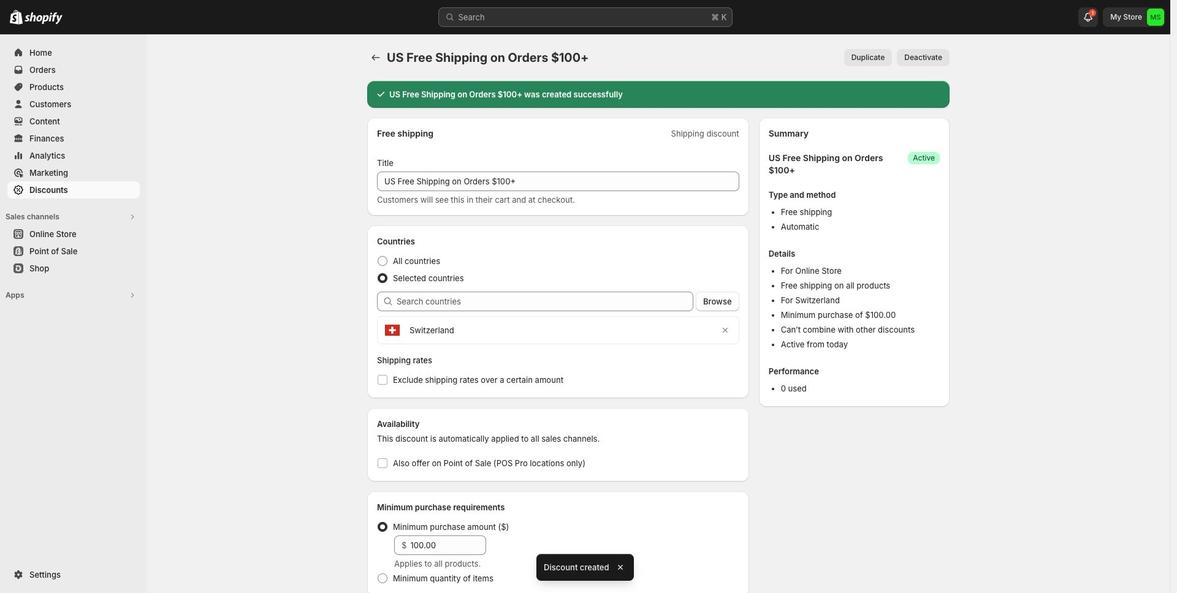 Task type: describe. For each thing, give the bounding box(es) containing it.
Search countries text field
[[397, 292, 693, 311]]

shopify image
[[10, 10, 23, 25]]

0.00 text field
[[410, 536, 486, 555]]



Task type: vqa. For each thing, say whether or not it's contained in the screenshot.
Search countries Text Box
yes



Task type: locate. For each thing, give the bounding box(es) containing it.
None text field
[[377, 172, 739, 191]]

shopify image
[[25, 12, 63, 25]]

my store image
[[1147, 9, 1164, 26]]



